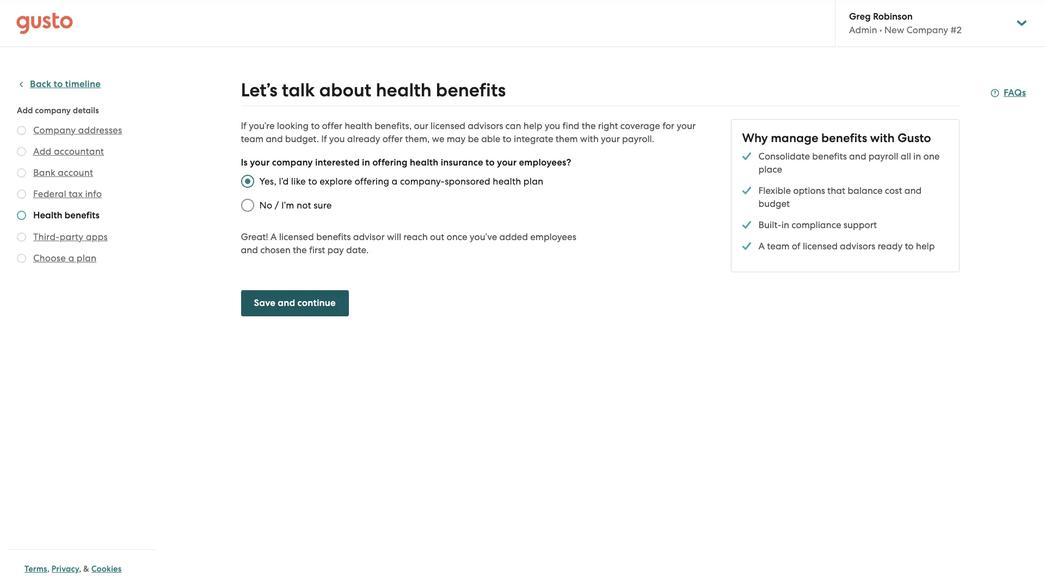 Task type: vqa. For each thing, say whether or not it's contained in the screenshot.
Terms , Privacy , & Cookies
yes



Task type: describe. For each thing, give the bounding box(es) containing it.
back
[[30, 78, 51, 90]]

budget.
[[285, 133, 319, 144]]

0 vertical spatial if
[[241, 120, 247, 131]]

support
[[844, 219, 877, 230]]

gusto
[[898, 131, 932, 145]]

2 , from the left
[[79, 564, 81, 574]]

out
[[430, 231, 445, 242]]

check image for federal
[[17, 190, 26, 199]]

like
[[291, 176, 306, 187]]

manage
[[771, 131, 819, 145]]

1 horizontal spatial in
[[782, 219, 790, 230]]

payroll.
[[623, 133, 655, 144]]

check image left health
[[17, 211, 26, 220]]

third-party apps
[[33, 231, 108, 242]]

pay
[[328, 245, 344, 255]]

info
[[85, 188, 102, 199]]

privacy
[[52, 564, 79, 574]]

your down "able"
[[497, 157, 517, 168]]

save and continue
[[254, 297, 336, 309]]

your right is
[[250, 157, 270, 168]]

robinson
[[874, 11, 913, 22]]

our
[[414, 120, 429, 131]]

i'm
[[282, 200, 294, 211]]

to up budget.
[[311, 120, 320, 131]]

and inside button
[[278, 297, 295, 309]]

and inside if you're looking to offer health benefits, our licensed advisors can help you find the right coverage for your team and budget. if you already offer them, we may be able to integrate them with your payroll.
[[266, 133, 283, 144]]

check image left 'flexible'
[[743, 184, 752, 197]]

check image left of
[[743, 240, 752, 253]]

timeline
[[65, 78, 101, 90]]

about
[[319, 79, 372, 101]]

advisor
[[353, 231, 385, 242]]

No / I'm not sure radio
[[236, 193, 260, 217]]

federal tax info
[[33, 188, 102, 199]]

sure
[[314, 200, 332, 211]]

help inside if you're looking to offer health benefits, our licensed advisors can help you find the right coverage for your team and budget. if you already offer them, we may be able to integrate them with your payroll.
[[524, 120, 543, 131]]

licensed inside list
[[803, 241, 838, 252]]

already
[[347, 133, 380, 144]]

interested
[[315, 157, 360, 168]]

to right the like
[[308, 176, 317, 187]]

employees
[[531, 231, 577, 242]]

options
[[794, 185, 826, 196]]

•
[[880, 25, 883, 35]]

1 horizontal spatial company
[[272, 157, 313, 168]]

let's talk about health benefits
[[241, 79, 506, 101]]

new
[[885, 25, 905, 35]]

benefits,
[[375, 120, 412, 131]]

health benefits
[[33, 210, 100, 221]]

bank account button
[[33, 166, 93, 179]]

health
[[33, 210, 62, 221]]

benefits down tax
[[65, 210, 100, 221]]

benefits up consolidate benefits and payroll all in one place
[[822, 131, 868, 145]]

tax
[[69, 188, 83, 199]]

place
[[759, 164, 783, 175]]

benefits inside consolidate benefits and payroll all in one place
[[813, 151, 847, 162]]

health benefits list
[[17, 124, 151, 267]]

choose a plan button
[[33, 252, 97, 265]]

the for right
[[582, 120, 596, 131]]

&
[[83, 564, 89, 574]]

add company details
[[17, 106, 99, 115]]

check image left choose
[[17, 254, 26, 263]]

faqs button
[[991, 87, 1027, 100]]

party
[[60, 231, 84, 242]]

terms
[[25, 564, 47, 574]]

apps
[[86, 231, 108, 242]]

add for add company details
[[17, 106, 33, 115]]

we
[[432, 133, 445, 144]]

able
[[482, 133, 501, 144]]

cost
[[886, 185, 903, 196]]

will
[[387, 231, 401, 242]]

1 horizontal spatial you
[[545, 120, 561, 131]]

to down can
[[503, 133, 512, 144]]

offering for in
[[373, 157, 408, 168]]

sponsored
[[445, 176, 491, 187]]

and inside consolidate benefits and payroll all in one place
[[850, 151, 867, 162]]

federal
[[33, 188, 66, 199]]

benefits inside the great! a licensed benefits advisor will reach out once you've added employees and chosen the first pay date.
[[316, 231, 351, 242]]

no / i'm not sure
[[260, 200, 332, 211]]

integrate
[[514, 133, 554, 144]]

why manage benefits with gusto
[[743, 131, 932, 145]]

compliance
[[792, 219, 842, 230]]

no
[[260, 200, 273, 211]]

1 horizontal spatial help
[[917, 241, 935, 252]]

all
[[901, 151, 912, 162]]

1 horizontal spatial with
[[871, 131, 895, 145]]

to down "able"
[[486, 157, 495, 168]]

right
[[598, 120, 619, 131]]

and inside the great! a licensed benefits advisor will reach out once you've added employees and chosen the first pay date.
[[241, 245, 258, 255]]

can
[[506, 120, 522, 131]]

offering for explore
[[355, 176, 390, 187]]

in inside consolidate benefits and payroll all in one place
[[914, 151, 922, 162]]

benefits up if you're looking to offer health benefits, our licensed advisors can help you find the right coverage for your team and budget. if you already offer them, we may be able to integrate them with your payroll. at the top
[[436, 79, 506, 101]]

check image for bank
[[17, 168, 26, 178]]

greg robinson admin • new company #2
[[850, 11, 962, 35]]

of
[[792, 241, 801, 252]]

company inside button
[[33, 125, 76, 136]]

a team of licensed advisors ready to help
[[759, 241, 935, 252]]

details
[[73, 106, 99, 115]]

is your company interested in offering health insurance to your employees?
[[241, 157, 572, 168]]

check image left add accountant
[[17, 147, 26, 156]]

yes,
[[260, 176, 277, 187]]

payroll
[[869, 151, 899, 162]]

why
[[743, 131, 768, 145]]

choose
[[33, 253, 66, 264]]

licensed inside if you're looking to offer health benefits, our licensed advisors can help you find the right coverage for your team and budget. if you already offer them, we may be able to integrate them with your payroll.
[[431, 120, 466, 131]]

terms , privacy , & cookies
[[25, 564, 122, 574]]

yes, i'd like to explore offering a company-sponsored health plan
[[260, 176, 544, 187]]

great! a licensed benefits advisor will reach out once you've added employees and chosen the first pay date.
[[241, 231, 577, 255]]

built-
[[759, 219, 782, 230]]

1 vertical spatial offer
[[383, 133, 403, 144]]

plan inside button
[[77, 253, 97, 264]]

check image for third-
[[17, 233, 26, 242]]

third-party apps button
[[33, 230, 108, 243]]

1 horizontal spatial a
[[759, 241, 765, 252]]

Yes, I'd like to explore offering a company-sponsored health plan radio
[[236, 169, 260, 193]]

accountant
[[54, 146, 104, 157]]



Task type: locate. For each thing, give the bounding box(es) containing it.
help up "integrate"
[[524, 120, 543, 131]]

flexible
[[759, 185, 791, 196]]

0 horizontal spatial plan
[[77, 253, 97, 264]]

you've
[[470, 231, 497, 242]]

home image
[[16, 12, 73, 34]]

0 horizontal spatial a
[[271, 231, 277, 242]]

1 vertical spatial add
[[33, 146, 51, 157]]

1 horizontal spatial the
[[582, 120, 596, 131]]

check image left bank
[[17, 168, 26, 178]]

1 horizontal spatial if
[[321, 133, 327, 144]]

0 vertical spatial help
[[524, 120, 543, 131]]

advisors down the support
[[840, 241, 876, 252]]

a
[[392, 176, 398, 187], [68, 253, 74, 264]]

help right the ready
[[917, 241, 935, 252]]

0 vertical spatial plan
[[524, 176, 544, 187]]

0 horizontal spatial advisors
[[468, 120, 503, 131]]

licensed inside the great! a licensed benefits advisor will reach out once you've added employees and chosen the first pay date.
[[279, 231, 314, 242]]

0 vertical spatial company
[[907, 25, 949, 35]]

check image for company
[[17, 126, 26, 135]]

if left you're
[[241, 120, 247, 131]]

1 vertical spatial team
[[768, 241, 790, 252]]

reach
[[404, 231, 428, 242]]

balance
[[848, 185, 883, 196]]

continue
[[298, 297, 336, 309]]

to inside list
[[905, 241, 914, 252]]

benefits up the pay
[[316, 231, 351, 242]]

the right find
[[582, 120, 596, 131]]

bank account
[[33, 167, 93, 178]]

add up bank
[[33, 146, 51, 157]]

to right back
[[54, 78, 63, 90]]

you left find
[[545, 120, 561, 131]]

in down already
[[362, 157, 370, 168]]

/
[[275, 200, 279, 211]]

licensed down built-in compliance support
[[803, 241, 838, 252]]

the for first
[[293, 245, 307, 255]]

company left #2
[[907, 25, 949, 35]]

check image left built-
[[743, 218, 752, 231]]

team down you're
[[241, 133, 264, 144]]

, left privacy link
[[47, 564, 49, 574]]

first
[[309, 245, 325, 255]]

a up chosen
[[271, 231, 277, 242]]

to
[[54, 78, 63, 90], [311, 120, 320, 131], [503, 133, 512, 144], [486, 157, 495, 168], [308, 176, 317, 187], [905, 241, 914, 252]]

0 horizontal spatial company
[[35, 106, 71, 115]]

0 horizontal spatial help
[[524, 120, 543, 131]]

1 vertical spatial if
[[321, 133, 327, 144]]

0 horizontal spatial ,
[[47, 564, 49, 574]]

1 horizontal spatial licensed
[[431, 120, 466, 131]]

0 horizontal spatial offer
[[322, 120, 343, 131]]

company up the like
[[272, 157, 313, 168]]

consolidate benefits and payroll all in one place
[[759, 151, 940, 175]]

offering up yes, i'd like to explore offering a company-sponsored health plan
[[373, 157, 408, 168]]

with inside if you're looking to offer health benefits, our licensed advisors can help you find the right coverage for your team and budget. if you already offer them, we may be able to integrate them with your payroll.
[[581, 133, 599, 144]]

coverage
[[621, 120, 661, 131]]

that
[[828, 185, 846, 196]]

0 vertical spatial add
[[17, 106, 33, 115]]

0 horizontal spatial with
[[581, 133, 599, 144]]

a inside button
[[68, 253, 74, 264]]

to inside button
[[54, 78, 63, 90]]

advisors
[[468, 120, 503, 131], [840, 241, 876, 252]]

save
[[254, 297, 276, 309]]

addresses
[[78, 125, 122, 136]]

company down add company details
[[33, 125, 76, 136]]

health up already
[[345, 120, 373, 131]]

health inside if you're looking to offer health benefits, our licensed advisors can help you find the right coverage for your team and budget. if you already offer them, we may be able to integrate them with your payroll.
[[345, 120, 373, 131]]

help
[[524, 120, 543, 131], [917, 241, 935, 252]]

if
[[241, 120, 247, 131], [321, 133, 327, 144]]

account
[[58, 167, 93, 178]]

advisors inside list
[[840, 241, 876, 252]]

1 vertical spatial the
[[293, 245, 307, 255]]

1 horizontal spatial a
[[392, 176, 398, 187]]

company inside greg robinson admin • new company #2
[[907, 25, 949, 35]]

with up payroll
[[871, 131, 895, 145]]

offer up the interested
[[322, 120, 343, 131]]

1 horizontal spatial ,
[[79, 564, 81, 574]]

you up the interested
[[329, 133, 345, 144]]

,
[[47, 564, 49, 574], [79, 564, 81, 574]]

benefits down why manage benefits with gusto
[[813, 151, 847, 162]]

check image down the why
[[743, 150, 752, 163]]

looking
[[277, 120, 309, 131]]

offering right explore on the top
[[355, 176, 390, 187]]

health up benefits,
[[376, 79, 432, 101]]

your right for
[[677, 120, 696, 131]]

plan
[[524, 176, 544, 187], [77, 253, 97, 264]]

may
[[447, 133, 466, 144]]

company addresses
[[33, 125, 122, 136]]

greg
[[850, 11, 871, 22]]

and right save on the bottom left of the page
[[278, 297, 295, 309]]

be
[[468, 133, 479, 144]]

0 vertical spatial advisors
[[468, 120, 503, 131]]

a inside the great! a licensed benefits advisor will reach out once you've added employees and chosen the first pay date.
[[271, 231, 277, 242]]

list
[[743, 150, 949, 253]]

budget
[[759, 198, 790, 209]]

back to timeline
[[30, 78, 101, 90]]

1 , from the left
[[47, 564, 49, 574]]

in
[[914, 151, 922, 162], [362, 157, 370, 168], [782, 219, 790, 230]]

cookies
[[91, 564, 122, 574]]

0 horizontal spatial a
[[68, 253, 74, 264]]

1 vertical spatial company
[[33, 125, 76, 136]]

to right the ready
[[905, 241, 914, 252]]

0 vertical spatial company
[[35, 106, 71, 115]]

0 horizontal spatial team
[[241, 133, 264, 144]]

offer down benefits,
[[383, 133, 403, 144]]

you're
[[249, 120, 275, 131]]

1 horizontal spatial offer
[[383, 133, 403, 144]]

company-
[[400, 176, 445, 187]]

0 vertical spatial offer
[[322, 120, 343, 131]]

a down party
[[68, 253, 74, 264]]

the inside if you're looking to offer health benefits, our licensed advisors can help you find the right coverage for your team and budget. if you already offer them, we may be able to integrate them with your payroll.
[[582, 120, 596, 131]]

a
[[271, 231, 277, 242], [759, 241, 765, 252]]

2 horizontal spatial in
[[914, 151, 922, 162]]

team inside list
[[768, 241, 790, 252]]

not
[[297, 200, 311, 211]]

is
[[241, 157, 248, 168]]

add accountant
[[33, 146, 104, 157]]

add down back
[[17, 106, 33, 115]]

and down you're
[[266, 133, 283, 144]]

chosen
[[260, 245, 291, 255]]

1 horizontal spatial add
[[33, 146, 51, 157]]

advisors inside if you're looking to offer health benefits, our licensed advisors can help you find the right coverage for your team and budget. if you already offer them, we may be able to integrate them with your payroll.
[[468, 120, 503, 131]]

0 horizontal spatial you
[[329, 133, 345, 144]]

admin
[[850, 25, 878, 35]]

them,
[[405, 133, 430, 144]]

0 vertical spatial offering
[[373, 157, 408, 168]]

with right them
[[581, 133, 599, 144]]

and down great!
[[241, 245, 258, 255]]

and inside the "flexible options that balance cost and budget"
[[905, 185, 922, 196]]

plan down employees? on the top of page
[[524, 176, 544, 187]]

1 vertical spatial you
[[329, 133, 345, 144]]

your down right
[[601, 133, 620, 144]]

plan down apps
[[77, 253, 97, 264]]

talk
[[282, 79, 315, 101]]

employees?
[[519, 157, 572, 168]]

1 horizontal spatial plan
[[524, 176, 544, 187]]

health right sponsored
[[493, 176, 521, 187]]

, left &
[[79, 564, 81, 574]]

team left of
[[768, 241, 790, 252]]

the
[[582, 120, 596, 131], [293, 245, 307, 255]]

a down built-
[[759, 241, 765, 252]]

faqs
[[1004, 87, 1027, 99]]

company down back to timeline button
[[35, 106, 71, 115]]

team inside if you're looking to offer health benefits, our licensed advisors can help you find the right coverage for your team and budget. if you already offer them, we may be able to integrate them with your payroll.
[[241, 133, 264, 144]]

0 vertical spatial you
[[545, 120, 561, 131]]

check image
[[17, 126, 26, 135], [17, 168, 26, 178], [17, 190, 26, 199], [17, 233, 26, 242], [743, 240, 752, 253]]

0 vertical spatial the
[[582, 120, 596, 131]]

health up the company-
[[410, 157, 439, 168]]

and right cost
[[905, 185, 922, 196]]

0 horizontal spatial the
[[293, 245, 307, 255]]

0 horizontal spatial licensed
[[279, 231, 314, 242]]

terms link
[[25, 564, 47, 574]]

licensed up first
[[279, 231, 314, 242]]

check image
[[17, 147, 26, 156], [743, 150, 752, 163], [743, 184, 752, 197], [17, 211, 26, 220], [743, 218, 752, 231], [17, 254, 26, 263]]

them
[[556, 133, 578, 144]]

list containing consolidate benefits and payroll all in one place
[[743, 150, 949, 253]]

the left first
[[293, 245, 307, 255]]

if you're looking to offer health benefits, our licensed advisors can help you find the right coverage for your team and budget. if you already offer them, we may be able to integrate them with your payroll.
[[241, 120, 696, 144]]

0 vertical spatial a
[[392, 176, 398, 187]]

a down is your company interested in offering health insurance to your employees?
[[392, 176, 398, 187]]

third-
[[33, 231, 60, 242]]

0 horizontal spatial company
[[33, 125, 76, 136]]

1 vertical spatial offering
[[355, 176, 390, 187]]

the inside the great! a licensed benefits advisor will reach out once you've added employees and chosen the first pay date.
[[293, 245, 307, 255]]

add for add accountant
[[33, 146, 51, 157]]

company addresses button
[[33, 124, 122, 137]]

add accountant button
[[33, 145, 104, 158]]

back to timeline button
[[17, 78, 101, 91]]

check image down add company details
[[17, 126, 26, 135]]

add inside button
[[33, 146, 51, 157]]

team
[[241, 133, 264, 144], [768, 241, 790, 252]]

ready
[[878, 241, 903, 252]]

if right budget.
[[321, 133, 327, 144]]

check image left the federal
[[17, 190, 26, 199]]

bank
[[33, 167, 56, 178]]

and left payroll
[[850, 151, 867, 162]]

1 vertical spatial plan
[[77, 253, 97, 264]]

advisors up "able"
[[468, 120, 503, 131]]

2 horizontal spatial licensed
[[803, 241, 838, 252]]

0 horizontal spatial in
[[362, 157, 370, 168]]

save and continue button
[[241, 290, 349, 316]]

0 horizontal spatial if
[[241, 120, 247, 131]]

licensed up may
[[431, 120, 466, 131]]

1 horizontal spatial advisors
[[840, 241, 876, 252]]

1 vertical spatial help
[[917, 241, 935, 252]]

1 vertical spatial advisors
[[840, 241, 876, 252]]

in right all in the right of the page
[[914, 151, 922, 162]]

1 horizontal spatial team
[[768, 241, 790, 252]]

consolidate
[[759, 151, 811, 162]]

check image left third-
[[17, 233, 26, 242]]

choose a plan
[[33, 253, 97, 264]]

0 vertical spatial team
[[241, 133, 264, 144]]

privacy link
[[52, 564, 79, 574]]

1 vertical spatial a
[[68, 253, 74, 264]]

in down budget
[[782, 219, 790, 230]]

once
[[447, 231, 468, 242]]

added
[[500, 231, 528, 242]]

explore
[[320, 176, 352, 187]]

#2
[[951, 25, 962, 35]]

0 horizontal spatial add
[[17, 106, 33, 115]]

add
[[17, 106, 33, 115], [33, 146, 51, 157]]

1 horizontal spatial company
[[907, 25, 949, 35]]

1 vertical spatial company
[[272, 157, 313, 168]]

company
[[35, 106, 71, 115], [272, 157, 313, 168]]



